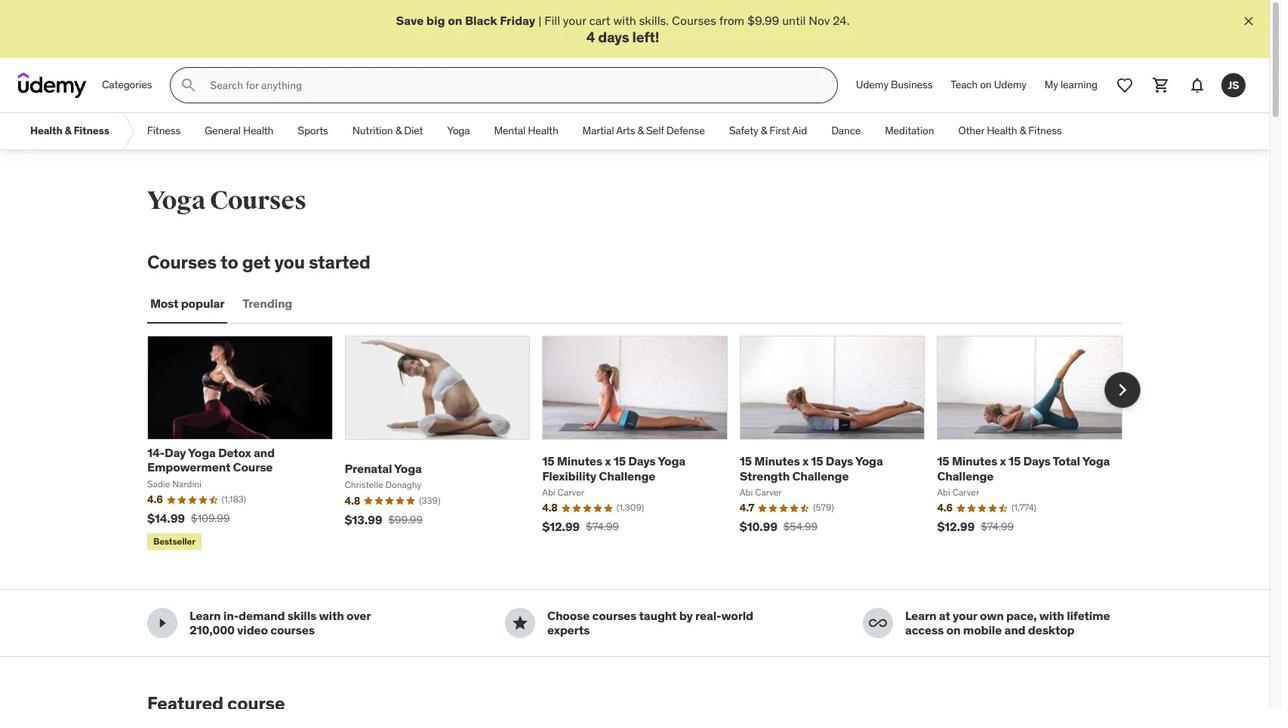 Task type: locate. For each thing, give the bounding box(es) containing it.
15
[[542, 454, 555, 469], [614, 454, 626, 469], [740, 454, 752, 469], [811, 454, 823, 469], [937, 454, 950, 469], [1009, 454, 1021, 469]]

and right own
[[1005, 623, 1026, 638]]

1 horizontal spatial learn
[[905, 609, 937, 624]]

courses right video at the left bottom
[[271, 623, 315, 638]]

yoga inside 15 minutes x 15 days yoga strength challenge
[[856, 454, 883, 469]]

yoga
[[447, 124, 470, 138], [147, 185, 205, 217], [188, 446, 216, 461], [658, 454, 686, 469], [856, 454, 883, 469], [1083, 454, 1110, 469], [394, 461, 422, 476]]

1 horizontal spatial on
[[947, 623, 961, 638]]

0 horizontal spatial fitness
[[74, 124, 109, 138]]

medium image left 210,000
[[153, 615, 171, 633]]

most popular
[[150, 296, 225, 311]]

yoga link
[[435, 113, 482, 150]]

challenge
[[599, 469, 656, 484], [793, 469, 849, 484], [937, 469, 994, 484]]

2 health from the left
[[243, 124, 274, 138]]

and
[[254, 446, 275, 461], [1005, 623, 1026, 638]]

x right flexibility
[[605, 454, 611, 469]]

learn left in-
[[190, 609, 221, 624]]

1 days from the left
[[628, 454, 656, 469]]

access
[[905, 623, 944, 638]]

on left mobile on the bottom of the page
[[947, 623, 961, 638]]

health down udemy image
[[30, 124, 62, 138]]

1 horizontal spatial challenge
[[793, 469, 849, 484]]

& right other
[[1020, 124, 1026, 138]]

1 & from the left
[[65, 124, 71, 138]]

close image
[[1241, 14, 1257, 29]]

left!
[[632, 28, 660, 46]]

0 horizontal spatial courses
[[271, 623, 315, 638]]

teach
[[951, 78, 978, 92]]

skills.
[[639, 13, 669, 28]]

js
[[1228, 78, 1240, 92]]

1 15 from the left
[[542, 454, 555, 469]]

nov
[[809, 13, 830, 28]]

2 horizontal spatial with
[[1040, 609, 1065, 624]]

4 health from the left
[[987, 124, 1018, 138]]

courses up courses to get you started
[[210, 185, 306, 217]]

2 minutes from the left
[[755, 454, 800, 469]]

yoga inside 15 minutes x 15 days total yoga challenge
[[1083, 454, 1110, 469]]

0 horizontal spatial minutes
[[557, 454, 603, 469]]

wishlist image
[[1116, 76, 1134, 95]]

1 udemy from the left
[[856, 78, 889, 92]]

arrow pointing to subcategory menu links image
[[121, 113, 135, 150]]

1 learn from the left
[[190, 609, 221, 624]]

fitness
[[74, 124, 109, 138], [147, 124, 181, 138], [1029, 124, 1062, 138]]

1 horizontal spatial and
[[1005, 623, 1026, 638]]

lifetime
[[1067, 609, 1110, 624]]

course
[[233, 460, 273, 475]]

0 horizontal spatial medium image
[[153, 615, 171, 633]]

days for flexibility
[[628, 454, 656, 469]]

1 horizontal spatial fitness
[[147, 124, 181, 138]]

learn left at
[[905, 609, 937, 624]]

2 x from the left
[[803, 454, 809, 469]]

save big on black friday | fill your cart with skills. courses from $9.99 until nov 24. 4 days left!
[[396, 13, 850, 46]]

on
[[448, 13, 462, 28], [980, 78, 992, 92], [947, 623, 961, 638]]

black
[[465, 13, 497, 28]]

with inside save big on black friday | fill your cart with skills. courses from $9.99 until nov 24. 4 days left!
[[613, 13, 636, 28]]

fitness down my on the right top
[[1029, 124, 1062, 138]]

safety & first aid link
[[717, 113, 819, 150]]

0 horizontal spatial your
[[563, 13, 586, 28]]

on right teach
[[980, 78, 992, 92]]

15 minutes x 15 days yoga strength challenge link
[[740, 454, 883, 484]]

minutes inside 15 minutes x 15 days yoga flexibility challenge
[[557, 454, 603, 469]]

2 udemy from the left
[[994, 78, 1027, 92]]

health right other
[[987, 124, 1018, 138]]

with right pace,
[[1040, 609, 1065, 624]]

sports
[[298, 124, 328, 138]]

minutes inside 15 minutes x 15 days yoga strength challenge
[[755, 454, 800, 469]]

medium image for learn
[[153, 615, 171, 633]]

udemy left business at the top of the page
[[856, 78, 889, 92]]

you
[[274, 251, 305, 274]]

learn inside learn in-demand skills with over 210,000 video courses
[[190, 609, 221, 624]]

2 horizontal spatial on
[[980, 78, 992, 92]]

categories
[[102, 78, 152, 92]]

minutes for 15 minutes x 15 days yoga flexibility challenge
[[557, 454, 603, 469]]

udemy business link
[[847, 67, 942, 104]]

x left total
[[1000, 454, 1006, 469]]

on right the big
[[448, 13, 462, 28]]

x inside 15 minutes x 15 days yoga strength challenge
[[803, 454, 809, 469]]

2 & from the left
[[395, 124, 402, 138]]

meditation
[[885, 124, 934, 138]]

2 horizontal spatial days
[[1024, 454, 1051, 469]]

days for yoga
[[1024, 454, 1051, 469]]

2 horizontal spatial fitness
[[1029, 124, 1062, 138]]

most
[[150, 296, 178, 311]]

notifications image
[[1189, 76, 1207, 95]]

total
[[1053, 454, 1081, 469]]

210,000
[[190, 623, 235, 638]]

3 minutes from the left
[[952, 454, 998, 469]]

mobile
[[963, 623, 1002, 638]]

and right detox
[[254, 446, 275, 461]]

x right strength
[[803, 454, 809, 469]]

x
[[605, 454, 611, 469], [803, 454, 809, 469], [1000, 454, 1006, 469]]

health right the general
[[243, 124, 274, 138]]

0 horizontal spatial with
[[319, 609, 344, 624]]

my
[[1045, 78, 1059, 92]]

fitness right arrow pointing to subcategory menu links image
[[147, 124, 181, 138]]

with up days
[[613, 13, 636, 28]]

1 horizontal spatial udemy
[[994, 78, 1027, 92]]

martial arts & self defense link
[[571, 113, 717, 150]]

1 horizontal spatial medium image
[[511, 615, 529, 633]]

1 horizontal spatial minutes
[[755, 454, 800, 469]]

skills
[[287, 609, 317, 624]]

$9.99
[[748, 13, 780, 28]]

with
[[613, 13, 636, 28], [319, 609, 344, 624], [1040, 609, 1065, 624]]

3 challenge from the left
[[937, 469, 994, 484]]

medium image
[[153, 615, 171, 633], [511, 615, 529, 633]]

0 horizontal spatial x
[[605, 454, 611, 469]]

submit search image
[[180, 76, 198, 95]]

yoga inside 15 minutes x 15 days yoga flexibility challenge
[[658, 454, 686, 469]]

learn inside the learn at your own pace, with lifetime access on mobile and desktop
[[905, 609, 937, 624]]

x for flexibility
[[605, 454, 611, 469]]

challenge inside 15 minutes x 15 days yoga flexibility challenge
[[599, 469, 656, 484]]

video
[[237, 623, 268, 638]]

2 horizontal spatial minutes
[[952, 454, 998, 469]]

5 & from the left
[[1020, 124, 1026, 138]]

0 vertical spatial on
[[448, 13, 462, 28]]

x inside 15 minutes x 15 days total yoga challenge
[[1000, 454, 1006, 469]]

3 fitness from the left
[[1029, 124, 1062, 138]]

& left self
[[638, 124, 644, 138]]

0 horizontal spatial learn
[[190, 609, 221, 624]]

real-
[[696, 609, 721, 624]]

courses
[[672, 13, 717, 28], [210, 185, 306, 217], [147, 251, 217, 274]]

days
[[598, 28, 629, 46]]

3 days from the left
[[1024, 454, 1051, 469]]

minutes inside 15 minutes x 15 days total yoga challenge
[[952, 454, 998, 469]]

days
[[628, 454, 656, 469], [826, 454, 853, 469], [1024, 454, 1051, 469]]

your
[[563, 13, 586, 28], [953, 609, 978, 624]]

days inside 15 minutes x 15 days total yoga challenge
[[1024, 454, 1051, 469]]

courses inside learn in-demand skills with over 210,000 video courses
[[271, 623, 315, 638]]

3 x from the left
[[1000, 454, 1006, 469]]

2 fitness from the left
[[147, 124, 181, 138]]

0 horizontal spatial udemy
[[856, 78, 889, 92]]

0 horizontal spatial challenge
[[599, 469, 656, 484]]

learn
[[190, 609, 221, 624], [905, 609, 937, 624]]

other
[[959, 124, 985, 138]]

x inside 15 minutes x 15 days yoga flexibility challenge
[[605, 454, 611, 469]]

1 medium image from the left
[[153, 615, 171, 633]]

2 horizontal spatial challenge
[[937, 469, 994, 484]]

2 days from the left
[[826, 454, 853, 469]]

choose courses taught by real-world experts
[[547, 609, 754, 638]]

3 & from the left
[[638, 124, 644, 138]]

udemy
[[856, 78, 889, 92], [994, 78, 1027, 92]]

2 learn from the left
[[905, 609, 937, 624]]

1 vertical spatial your
[[953, 609, 978, 624]]

courses left "from"
[[672, 13, 717, 28]]

3 health from the left
[[528, 124, 559, 138]]

nutrition & diet link
[[340, 113, 435, 150]]

0 horizontal spatial and
[[254, 446, 275, 461]]

diet
[[404, 124, 423, 138]]

health right mental
[[528, 124, 559, 138]]

1 vertical spatial on
[[980, 78, 992, 92]]

yoga inside 14-day yoga detox and empowerment course
[[188, 446, 216, 461]]

4 & from the left
[[761, 124, 767, 138]]

courses left taught
[[592, 609, 637, 624]]

1 minutes from the left
[[557, 454, 603, 469]]

days inside 15 minutes x 15 days yoga flexibility challenge
[[628, 454, 656, 469]]

medium image
[[869, 615, 887, 633]]

1 x from the left
[[605, 454, 611, 469]]

your right fill
[[563, 13, 586, 28]]

with left the over on the left
[[319, 609, 344, 624]]

until
[[782, 13, 806, 28]]

your inside the learn at your own pace, with lifetime access on mobile and desktop
[[953, 609, 978, 624]]

mental
[[494, 124, 526, 138]]

1 horizontal spatial your
[[953, 609, 978, 624]]

your right at
[[953, 609, 978, 624]]

1 horizontal spatial with
[[613, 13, 636, 28]]

0 horizontal spatial on
[[448, 13, 462, 28]]

days inside 15 minutes x 15 days yoga strength challenge
[[826, 454, 853, 469]]

1 horizontal spatial courses
[[592, 609, 637, 624]]

1 horizontal spatial days
[[826, 454, 853, 469]]

1 vertical spatial and
[[1005, 623, 1026, 638]]

& down udemy image
[[65, 124, 71, 138]]

1 horizontal spatial x
[[803, 454, 809, 469]]

minutes
[[557, 454, 603, 469], [755, 454, 800, 469], [952, 454, 998, 469]]

most popular button
[[147, 286, 228, 322]]

minutes for 15 minutes x 15 days total yoga challenge
[[952, 454, 998, 469]]

2 vertical spatial on
[[947, 623, 961, 638]]

2 medium image from the left
[[511, 615, 529, 633]]

mental health link
[[482, 113, 571, 150]]

day
[[165, 446, 186, 461]]

0 vertical spatial and
[[254, 446, 275, 461]]

medium image left experts
[[511, 615, 529, 633]]

1 challenge from the left
[[599, 469, 656, 484]]

4 15 from the left
[[811, 454, 823, 469]]

2 horizontal spatial x
[[1000, 454, 1006, 469]]

0 vertical spatial your
[[563, 13, 586, 28]]

started
[[309, 251, 371, 274]]

fitness left arrow pointing to subcategory menu links image
[[74, 124, 109, 138]]

in-
[[223, 609, 239, 624]]

courses up most popular
[[147, 251, 217, 274]]

& for safety
[[761, 124, 767, 138]]

challenge inside 15 minutes x 15 days yoga strength challenge
[[793, 469, 849, 484]]

challenge inside 15 minutes x 15 days total yoga challenge
[[937, 469, 994, 484]]

health for general health
[[243, 124, 274, 138]]

0 vertical spatial courses
[[672, 13, 717, 28]]

cart
[[589, 13, 611, 28]]

udemy left my on the right top
[[994, 78, 1027, 92]]

and inside 14-day yoga detox and empowerment course
[[254, 446, 275, 461]]

teach on udemy link
[[942, 67, 1036, 104]]

0 horizontal spatial days
[[628, 454, 656, 469]]

& left 'diet'
[[395, 124, 402, 138]]

& left first
[[761, 124, 767, 138]]

challenge for 15 minutes x 15 days yoga flexibility challenge
[[599, 469, 656, 484]]

2 challenge from the left
[[793, 469, 849, 484]]

nutrition & diet
[[352, 124, 423, 138]]



Task type: vqa. For each thing, say whether or not it's contained in the screenshot.
3
no



Task type: describe. For each thing, give the bounding box(es) containing it.
courses to get you started
[[147, 251, 371, 274]]

arts
[[616, 124, 635, 138]]

get
[[242, 251, 271, 274]]

on inside the learn at your own pace, with lifetime access on mobile and desktop
[[947, 623, 961, 638]]

prenatal yoga
[[345, 461, 422, 476]]

learn in-demand skills with over 210,000 video courses
[[190, 609, 371, 638]]

x for yoga
[[1000, 454, 1006, 469]]

big
[[427, 13, 445, 28]]

challenge for 15 minutes x 15 days yoga strength challenge
[[793, 469, 849, 484]]

& inside "link"
[[638, 124, 644, 138]]

days for strength
[[826, 454, 853, 469]]

& for nutrition
[[395, 124, 402, 138]]

14-day yoga detox and empowerment course link
[[147, 446, 275, 475]]

24.
[[833, 13, 850, 28]]

trending button
[[240, 286, 295, 322]]

14-day yoga detox and empowerment course
[[147, 446, 275, 475]]

on inside save big on black friday | fill your cart with skills. courses from $9.99 until nov 24. 4 days left!
[[448, 13, 462, 28]]

|
[[539, 13, 542, 28]]

prenatal yoga link
[[345, 461, 422, 476]]

friday
[[500, 13, 536, 28]]

health for other health & fitness
[[987, 124, 1018, 138]]

other health & fitness link
[[947, 113, 1074, 150]]

my learning
[[1045, 78, 1098, 92]]

dance link
[[819, 113, 873, 150]]

demand
[[239, 609, 285, 624]]

learn for learn at your own pace, with lifetime access on mobile and desktop
[[905, 609, 937, 624]]

sports link
[[286, 113, 340, 150]]

yoga courses
[[147, 185, 306, 217]]

aid
[[792, 124, 807, 138]]

experts
[[547, 623, 590, 638]]

empowerment
[[147, 460, 231, 475]]

martial arts & self defense
[[583, 124, 705, 138]]

learn at your own pace, with lifetime access on mobile and desktop
[[905, 609, 1110, 638]]

6 15 from the left
[[1009, 454, 1021, 469]]

to
[[221, 251, 238, 274]]

3 15 from the left
[[740, 454, 752, 469]]

by
[[679, 609, 693, 624]]

prenatal
[[345, 461, 392, 476]]

general
[[205, 124, 241, 138]]

2 15 from the left
[[614, 454, 626, 469]]

challenge for 15 minutes x 15 days total yoga challenge
[[937, 469, 994, 484]]

15 minutes x 15 days yoga flexibility challenge
[[542, 454, 686, 484]]

general health link
[[193, 113, 286, 150]]

14-
[[147, 446, 165, 461]]

js link
[[1216, 67, 1252, 104]]

my learning link
[[1036, 67, 1107, 104]]

and inside the learn at your own pace, with lifetime access on mobile and desktop
[[1005, 623, 1026, 638]]

categories button
[[93, 67, 161, 104]]

shopping cart with 0 items image
[[1152, 76, 1170, 95]]

medium image for choose
[[511, 615, 529, 633]]

carousel element
[[147, 336, 1141, 554]]

own
[[980, 609, 1004, 624]]

safety & first aid
[[729, 124, 807, 138]]

learn for learn in-demand skills with over 210,000 video courses
[[190, 609, 221, 624]]

next image
[[1111, 378, 1135, 403]]

save
[[396, 13, 424, 28]]

learning
[[1061, 78, 1098, 92]]

desktop
[[1028, 623, 1075, 638]]

1 fitness from the left
[[74, 124, 109, 138]]

trending
[[243, 296, 292, 311]]

over
[[347, 609, 371, 624]]

1 vertical spatial courses
[[210, 185, 306, 217]]

Search for anything text field
[[207, 73, 819, 98]]

fitness link
[[135, 113, 193, 150]]

world
[[721, 609, 754, 624]]

meditation link
[[873, 113, 947, 150]]

& for health
[[65, 124, 71, 138]]

other health & fitness
[[959, 124, 1062, 138]]

x for strength
[[803, 454, 809, 469]]

mental health
[[494, 124, 559, 138]]

fill
[[545, 13, 560, 28]]

your inside save big on black friday | fill your cart with skills. courses from $9.99 until nov 24. 4 days left!
[[563, 13, 586, 28]]

15 minutes x 15 days total yoga challenge
[[937, 454, 1110, 484]]

health & fitness link
[[18, 113, 121, 150]]

5 15 from the left
[[937, 454, 950, 469]]

first
[[770, 124, 790, 138]]

minutes for 15 minutes x 15 days yoga strength challenge
[[755, 454, 800, 469]]

2 vertical spatial courses
[[147, 251, 217, 274]]

choose
[[547, 609, 590, 624]]

teach on udemy
[[951, 78, 1027, 92]]

defense
[[667, 124, 705, 138]]

strength
[[740, 469, 790, 484]]

15 minutes x 15 days total yoga challenge link
[[937, 454, 1110, 484]]

nutrition
[[352, 124, 393, 138]]

courses inside save big on black friday | fill your cart with skills. courses from $9.99 until nov 24. 4 days left!
[[672, 13, 717, 28]]

at
[[939, 609, 951, 624]]

health & fitness
[[30, 124, 109, 138]]

1 health from the left
[[30, 124, 62, 138]]

udemy image
[[18, 73, 87, 98]]

general health
[[205, 124, 274, 138]]

courses inside the "choose courses taught by real-world experts"
[[592, 609, 637, 624]]

udemy business
[[856, 78, 933, 92]]

dance
[[832, 124, 861, 138]]

with inside learn in-demand skills with over 210,000 video courses
[[319, 609, 344, 624]]

15 minutes x 15 days yoga flexibility challenge link
[[542, 454, 686, 484]]

4
[[586, 28, 595, 46]]

self
[[646, 124, 664, 138]]

health for mental health
[[528, 124, 559, 138]]

flexibility
[[542, 469, 597, 484]]

with inside the learn at your own pace, with lifetime access on mobile and desktop
[[1040, 609, 1065, 624]]

business
[[891, 78, 933, 92]]



